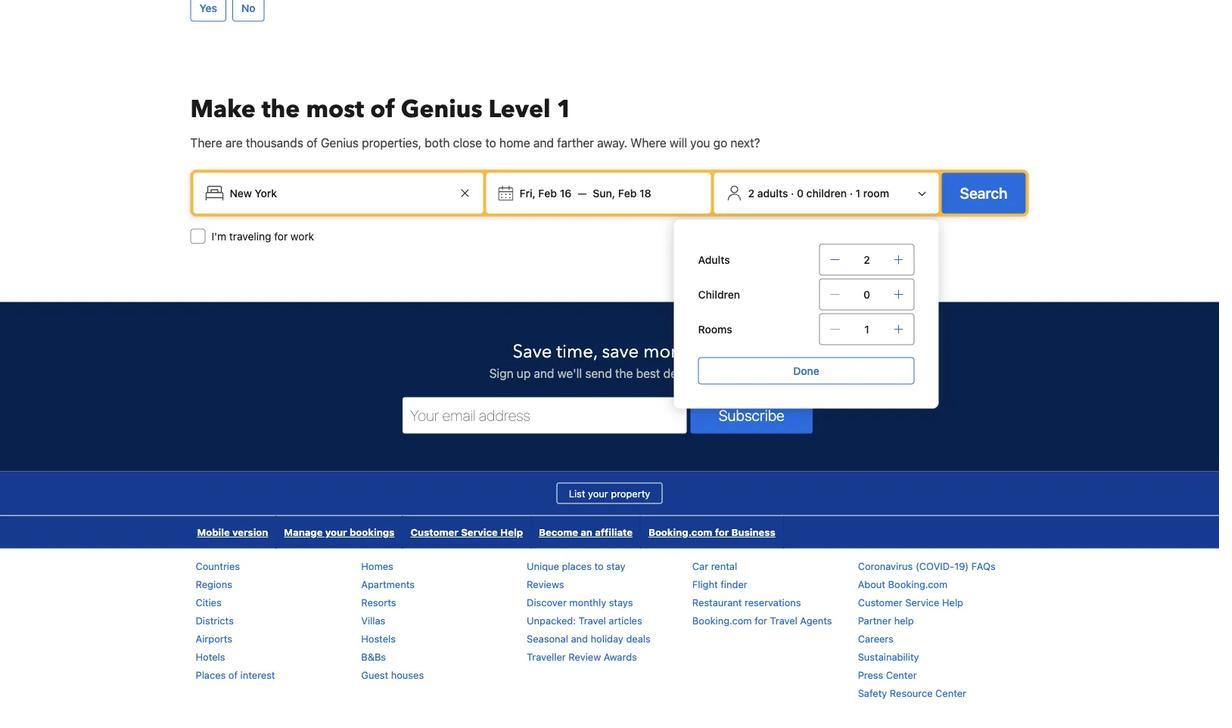 Task type: vqa. For each thing, say whether or not it's contained in the screenshot.
the bottom the
yes



Task type: describe. For each thing, give the bounding box(es) containing it.
rental
[[711, 561, 737, 572]]

mobile version
[[197, 527, 268, 538]]

up
[[517, 366, 531, 381]]

and inside unique places to stay reviews discover monthly stays unpacked: travel articles seasonal and holiday deals traveller review awards
[[571, 633, 588, 645]]

booking.com for business
[[649, 527, 776, 538]]

mobile
[[197, 527, 230, 538]]

room
[[863, 187, 889, 199]]

reviews
[[527, 579, 564, 590]]

manage
[[284, 527, 323, 538]]

there
[[190, 135, 222, 150]]

bookings
[[350, 527, 395, 538]]

customer inside coronavirus (covid-19) faqs about booking.com customer service help partner help careers sustainability press center safety resource center
[[858, 597, 903, 608]]

farther
[[557, 135, 594, 150]]

hotels link
[[196, 652, 225, 663]]

airports
[[196, 633, 232, 645]]

yes
[[199, 1, 217, 14]]

places
[[562, 561, 592, 572]]

review
[[569, 652, 601, 663]]

fri,
[[520, 187, 536, 199]]

places of interest link
[[196, 670, 275, 681]]

service inside coronavirus (covid-19) faqs about booking.com customer service help partner help careers sustainability press center safety resource center
[[905, 597, 940, 608]]

subscribe
[[719, 407, 785, 424]]

traveller
[[527, 652, 566, 663]]

help inside coronavirus (covid-19) faqs about booking.com customer service help partner help careers sustainability press center safety resource center
[[942, 597, 963, 608]]

to inside save time, save money! sign up and we'll send the best deals to you
[[696, 366, 707, 381]]

an
[[581, 527, 593, 538]]

safety resource center link
[[858, 688, 966, 699]]

properties,
[[362, 135, 422, 150]]

customer service help link for partner help
[[858, 597, 963, 608]]

traveling
[[229, 230, 271, 242]]

traveller review awards link
[[527, 652, 637, 663]]

car rental flight finder restaurant reservations booking.com for travel agents
[[692, 561, 832, 627]]

—
[[578, 187, 587, 199]]

resorts
[[361, 597, 396, 608]]

you inside save time, save money! sign up and we'll send the best deals to you
[[710, 366, 730, 381]]

rooms
[[698, 323, 732, 336]]

booking.com inside navigation
[[649, 527, 713, 538]]

coronavirus (covid-19) faqs link
[[858, 561, 996, 572]]

where
[[631, 135, 667, 150]]

booking.com for business link
[[641, 516, 783, 549]]

car rental link
[[692, 561, 737, 572]]

guest
[[361, 670, 388, 681]]

make
[[190, 93, 256, 126]]

discover
[[527, 597, 567, 608]]

restaurant
[[692, 597, 742, 608]]

thousands
[[246, 135, 303, 150]]

manage your bookings link
[[277, 516, 402, 549]]

articles
[[609, 615, 642, 627]]

partner
[[858, 615, 892, 627]]

restaurant reservations link
[[692, 597, 801, 608]]

we'll
[[558, 366, 582, 381]]

yes button
[[190, 0, 226, 21]]

holiday
[[591, 633, 624, 645]]

sustainability
[[858, 652, 919, 663]]

2 · from the left
[[850, 187, 853, 199]]

search button
[[942, 173, 1026, 214]]

Your email address email field
[[403, 398, 687, 434]]

stays
[[609, 597, 633, 608]]

of for most
[[370, 93, 395, 126]]

districts
[[196, 615, 234, 627]]

booking.com inside car rental flight finder restaurant reservations booking.com for travel agents
[[692, 615, 752, 627]]

(covid-
[[916, 561, 955, 572]]

homes
[[361, 561, 393, 572]]

help inside navigation
[[500, 527, 523, 538]]

customer service help
[[411, 527, 523, 538]]

and inside save time, save money! sign up and we'll send the best deals to you
[[534, 366, 554, 381]]

19)
[[955, 561, 969, 572]]

save time, save money! sign up and we'll send the best deals to you
[[489, 340, 730, 381]]

districts link
[[196, 615, 234, 627]]

hostels
[[361, 633, 396, 645]]

seasonal
[[527, 633, 568, 645]]

apartments
[[361, 579, 415, 590]]

help
[[894, 615, 914, 627]]

unique places to stay reviews discover monthly stays unpacked: travel articles seasonal and holiday deals traveller review awards
[[527, 561, 651, 663]]

money!
[[644, 340, 706, 365]]

partner help link
[[858, 615, 914, 627]]

save
[[513, 340, 552, 365]]

16
[[560, 187, 572, 199]]

2 horizontal spatial 1
[[864, 323, 869, 336]]

unpacked:
[[527, 615, 576, 627]]

next?
[[731, 135, 760, 150]]

2 adults · 0 children · 1 room
[[748, 187, 889, 199]]

affiliate
[[595, 527, 633, 538]]

awards
[[604, 652, 637, 663]]

countries link
[[196, 561, 240, 572]]

list your property
[[569, 488, 650, 499]]

the inside save time, save money! sign up and we'll send the best deals to you
[[615, 366, 633, 381]]

0 horizontal spatial the
[[262, 93, 300, 126]]

sign
[[489, 366, 514, 381]]

finder
[[721, 579, 747, 590]]

press center link
[[858, 670, 917, 681]]

faqs
[[972, 561, 996, 572]]



Task type: locate. For each thing, give the bounding box(es) containing it.
0 vertical spatial for
[[274, 230, 288, 242]]

2 adults · 0 children · 1 room button
[[720, 179, 933, 208]]

1 horizontal spatial center
[[936, 688, 966, 699]]

booking.com
[[649, 527, 713, 538], [888, 579, 948, 590], [692, 615, 752, 627]]

deals down articles at the bottom of page
[[626, 633, 651, 645]]

for left work
[[274, 230, 288, 242]]

2 horizontal spatial of
[[370, 93, 395, 126]]

navigation containing mobile version
[[190, 516, 784, 549]]

sustainability link
[[858, 652, 919, 663]]

fri, feb 16 — sun, feb 18
[[520, 187, 651, 199]]

1 horizontal spatial to
[[595, 561, 604, 572]]

navigation inside save time, save money! footer
[[190, 516, 784, 549]]

1 horizontal spatial help
[[942, 597, 963, 608]]

0 horizontal spatial of
[[228, 670, 238, 681]]

0 inside button
[[797, 187, 804, 199]]

1 horizontal spatial your
[[588, 488, 608, 499]]

careers link
[[858, 633, 894, 645]]

1 horizontal spatial ·
[[850, 187, 853, 199]]

customer service help link for become an affiliate
[[403, 516, 531, 549]]

1 for ·
[[856, 187, 861, 199]]

2 horizontal spatial to
[[696, 366, 707, 381]]

children
[[807, 187, 847, 199]]

to down money! at the right of the page
[[696, 366, 707, 381]]

1 vertical spatial customer
[[858, 597, 903, 608]]

done
[[793, 365, 820, 377]]

1 feb from the left
[[538, 187, 557, 199]]

the
[[262, 93, 300, 126], [615, 366, 633, 381]]

0 vertical spatial to
[[485, 135, 496, 150]]

your right list
[[588, 488, 608, 499]]

version
[[232, 527, 268, 538]]

booking.com inside coronavirus (covid-19) faqs about booking.com customer service help partner help careers sustainability press center safety resource center
[[888, 579, 948, 590]]

0 horizontal spatial deals
[[626, 633, 651, 645]]

best
[[636, 366, 660, 381]]

1 vertical spatial service
[[905, 597, 940, 608]]

· right adults
[[791, 187, 794, 199]]

1 horizontal spatial the
[[615, 366, 633, 381]]

deals inside save time, save money! sign up and we'll send the best deals to you
[[663, 366, 693, 381]]

i'm
[[212, 230, 226, 242]]

0 horizontal spatial 2
[[748, 187, 755, 199]]

0 vertical spatial deals
[[663, 366, 693, 381]]

to right close
[[485, 135, 496, 150]]

service inside navigation
[[461, 527, 498, 538]]

customer right bookings at the bottom left of the page
[[411, 527, 459, 538]]

homes link
[[361, 561, 393, 572]]

0 vertical spatial genius
[[401, 93, 482, 126]]

work
[[291, 230, 314, 242]]

1 up farther
[[557, 93, 572, 126]]

for down reservations
[[755, 615, 767, 627]]

1 vertical spatial 2
[[864, 253, 870, 266]]

your
[[588, 488, 608, 499], [325, 527, 347, 538]]

reviews link
[[527, 579, 564, 590]]

1 horizontal spatial service
[[905, 597, 940, 608]]

your right manage
[[325, 527, 347, 538]]

customer
[[411, 527, 459, 538], [858, 597, 903, 608]]

flight finder link
[[692, 579, 747, 590]]

unique places to stay link
[[527, 561, 625, 572]]

1 vertical spatial 1
[[856, 187, 861, 199]]

1 vertical spatial of
[[307, 135, 318, 150]]

genius for properties,
[[321, 135, 359, 150]]

you down rooms
[[710, 366, 730, 381]]

0 vertical spatial 1
[[557, 93, 572, 126]]

1 vertical spatial booking.com
[[888, 579, 948, 590]]

0 horizontal spatial ·
[[791, 187, 794, 199]]

1 inside button
[[856, 187, 861, 199]]

0 vertical spatial booking.com
[[649, 527, 713, 538]]

i'm traveling for work
[[212, 230, 314, 242]]

make the most of genius level 1
[[190, 93, 572, 126]]

2
[[748, 187, 755, 199], [864, 253, 870, 266]]

and up traveller review awards link
[[571, 633, 588, 645]]

0 horizontal spatial customer service help link
[[403, 516, 531, 549]]

houses
[[391, 670, 424, 681]]

center right resource
[[936, 688, 966, 699]]

travel down reservations
[[770, 615, 798, 627]]

discover monthly stays link
[[527, 597, 633, 608]]

0 horizontal spatial service
[[461, 527, 498, 538]]

0 horizontal spatial for
[[274, 230, 288, 242]]

0
[[797, 187, 804, 199], [864, 288, 870, 301]]

0 vertical spatial customer service help link
[[403, 516, 531, 549]]

0 horizontal spatial center
[[886, 670, 917, 681]]

1 left room
[[856, 187, 861, 199]]

2 vertical spatial of
[[228, 670, 238, 681]]

hostels link
[[361, 633, 396, 645]]

feb left 18
[[618, 187, 637, 199]]

1 for level
[[557, 93, 572, 126]]

1 vertical spatial 0
[[864, 288, 870, 301]]

0 horizontal spatial 1
[[557, 93, 572, 126]]

send
[[585, 366, 612, 381]]

no
[[241, 1, 256, 14]]

booking.com for travel agents link
[[692, 615, 832, 627]]

1 vertical spatial you
[[710, 366, 730, 381]]

2 for 2 adults · 0 children · 1 room
[[748, 187, 755, 199]]

fri, feb 16 button
[[514, 180, 578, 207]]

you
[[690, 135, 710, 150], [710, 366, 730, 381]]

of for thousands
[[307, 135, 318, 150]]

save time, save money! footer
[[0, 301, 1219, 707]]

2 for 2
[[864, 253, 870, 266]]

1 horizontal spatial deals
[[663, 366, 693, 381]]

for left business at bottom
[[715, 527, 729, 538]]

your for list
[[588, 488, 608, 499]]

deals down money! at the right of the page
[[663, 366, 693, 381]]

there are thousands of genius properties, both close to home and farther away. where will you go next?
[[190, 135, 760, 150]]

of
[[370, 93, 395, 126], [307, 135, 318, 150], [228, 670, 238, 681]]

1 horizontal spatial customer service help link
[[858, 597, 963, 608]]

customer up partner
[[858, 597, 903, 608]]

unpacked: travel articles link
[[527, 615, 642, 627]]

agents
[[800, 615, 832, 627]]

2 vertical spatial booking.com
[[692, 615, 752, 627]]

adults
[[698, 253, 730, 266]]

close
[[453, 135, 482, 150]]

1 horizontal spatial 1
[[856, 187, 861, 199]]

of right 'places'
[[228, 670, 238, 681]]

1 vertical spatial help
[[942, 597, 963, 608]]

done button
[[698, 357, 915, 385]]

1 horizontal spatial 0
[[864, 288, 870, 301]]

and right home
[[533, 135, 554, 150]]

home
[[500, 135, 530, 150]]

0 vertical spatial your
[[588, 488, 608, 499]]

0 horizontal spatial your
[[325, 527, 347, 538]]

villas link
[[361, 615, 386, 627]]

0 horizontal spatial travel
[[579, 615, 606, 627]]

0 vertical spatial customer
[[411, 527, 459, 538]]

0 vertical spatial you
[[690, 135, 710, 150]]

center up resource
[[886, 670, 917, 681]]

0 horizontal spatial 0
[[797, 187, 804, 199]]

away.
[[597, 135, 627, 150]]

to left stay
[[595, 561, 604, 572]]

2 down room
[[864, 253, 870, 266]]

0 vertical spatial help
[[500, 527, 523, 538]]

countries regions cities districts airports hotels places of interest
[[196, 561, 275, 681]]

customer service help link
[[403, 516, 531, 549], [858, 597, 963, 608]]

2 vertical spatial and
[[571, 633, 588, 645]]

subscribe button
[[691, 398, 813, 434]]

hotels
[[196, 652, 225, 663]]

regions link
[[196, 579, 232, 590]]

0 vertical spatial of
[[370, 93, 395, 126]]

0 horizontal spatial feb
[[538, 187, 557, 199]]

2 travel from the left
[[770, 615, 798, 627]]

1 vertical spatial customer service help link
[[858, 597, 963, 608]]

guest houses link
[[361, 670, 424, 681]]

become an affiliate
[[539, 527, 633, 538]]

navigation
[[190, 516, 784, 549]]

genius up "both"
[[401, 93, 482, 126]]

sun,
[[593, 187, 615, 199]]

1 horizontal spatial of
[[307, 135, 318, 150]]

the down save
[[615, 366, 633, 381]]

interest
[[240, 670, 275, 681]]

1 vertical spatial for
[[715, 527, 729, 538]]

will
[[670, 135, 687, 150]]

1 horizontal spatial 2
[[864, 253, 870, 266]]

1 vertical spatial your
[[325, 527, 347, 538]]

help
[[500, 527, 523, 538], [942, 597, 963, 608]]

travel inside unique places to stay reviews discover monthly stays unpacked: travel articles seasonal and holiday deals traveller review awards
[[579, 615, 606, 627]]

Where are you going? field
[[224, 180, 456, 207]]

1 · from the left
[[791, 187, 794, 199]]

customer inside navigation
[[411, 527, 459, 538]]

1 horizontal spatial for
[[715, 527, 729, 538]]

0 vertical spatial 2
[[748, 187, 755, 199]]

1 horizontal spatial genius
[[401, 93, 482, 126]]

feb left '16'
[[538, 187, 557, 199]]

0 vertical spatial the
[[262, 93, 300, 126]]

1 vertical spatial and
[[534, 366, 554, 381]]

most
[[306, 93, 364, 126]]

0 vertical spatial and
[[533, 135, 554, 150]]

1 vertical spatial deals
[[626, 633, 651, 645]]

2 horizontal spatial for
[[755, 615, 767, 627]]

manage your bookings
[[284, 527, 395, 538]]

about
[[858, 579, 886, 590]]

1 vertical spatial center
[[936, 688, 966, 699]]

0 horizontal spatial customer
[[411, 527, 459, 538]]

genius down most
[[321, 135, 359, 150]]

are
[[225, 135, 243, 150]]

become
[[539, 527, 578, 538]]

2 vertical spatial 1
[[864, 323, 869, 336]]

deals
[[663, 366, 693, 381], [626, 633, 651, 645]]

to
[[485, 135, 496, 150], [696, 366, 707, 381], [595, 561, 604, 572]]

2 inside 2 adults · 0 children · 1 room button
[[748, 187, 755, 199]]

0 vertical spatial 0
[[797, 187, 804, 199]]

booking.com down restaurant
[[692, 615, 752, 627]]

0 vertical spatial center
[[886, 670, 917, 681]]

mobile version link
[[190, 516, 276, 549]]

1 travel from the left
[[579, 615, 606, 627]]

the up thousands
[[262, 93, 300, 126]]

for inside car rental flight finder restaurant reservations booking.com for travel agents
[[755, 615, 767, 627]]

adults
[[757, 187, 788, 199]]

2 feb from the left
[[618, 187, 637, 199]]

1 vertical spatial the
[[615, 366, 633, 381]]

booking.com down 'coronavirus (covid-19) faqs' link
[[888, 579, 948, 590]]

travel up seasonal and holiday deals link
[[579, 615, 606, 627]]

0 horizontal spatial genius
[[321, 135, 359, 150]]

1 horizontal spatial travel
[[770, 615, 798, 627]]

regions
[[196, 579, 232, 590]]

to inside unique places to stay reviews discover monthly stays unpacked: travel articles seasonal and holiday deals traveller review awards
[[595, 561, 604, 572]]

cities
[[196, 597, 222, 608]]

you left go
[[690, 135, 710, 150]]

help down 19)
[[942, 597, 963, 608]]

1 up done button
[[864, 323, 869, 336]]

your for manage
[[325, 527, 347, 538]]

2 vertical spatial to
[[595, 561, 604, 572]]

property
[[611, 488, 650, 499]]

1 vertical spatial genius
[[321, 135, 359, 150]]

countries
[[196, 561, 240, 572]]

travel
[[579, 615, 606, 627], [770, 615, 798, 627]]

list
[[569, 488, 585, 499]]

travel inside car rental flight finder restaurant reservations booking.com for travel agents
[[770, 615, 798, 627]]

villas
[[361, 615, 386, 627]]

booking.com up 'car'
[[649, 527, 713, 538]]

1 vertical spatial to
[[696, 366, 707, 381]]

0 horizontal spatial help
[[500, 527, 523, 538]]

of inside countries regions cities districts airports hotels places of interest
[[228, 670, 238, 681]]

· right children
[[850, 187, 853, 199]]

for inside navigation
[[715, 527, 729, 538]]

places
[[196, 670, 226, 681]]

2 vertical spatial for
[[755, 615, 767, 627]]

0 horizontal spatial to
[[485, 135, 496, 150]]

and
[[533, 135, 554, 150], [534, 366, 554, 381], [571, 633, 588, 645]]

18
[[640, 187, 651, 199]]

stay
[[606, 561, 625, 572]]

seasonal and holiday deals link
[[527, 633, 651, 645]]

1 horizontal spatial feb
[[618, 187, 637, 199]]

your inside navigation
[[325, 527, 347, 538]]

deals inside unique places to stay reviews discover monthly stays unpacked: travel articles seasonal and holiday deals traveller review awards
[[626, 633, 651, 645]]

about booking.com link
[[858, 579, 948, 590]]

genius for level
[[401, 93, 482, 126]]

of up properties,
[[370, 93, 395, 126]]

and right up
[[534, 366, 554, 381]]

genius
[[401, 93, 482, 126], [321, 135, 359, 150]]

0 vertical spatial service
[[461, 527, 498, 538]]

1 horizontal spatial customer
[[858, 597, 903, 608]]

help left become
[[500, 527, 523, 538]]

of right thousands
[[307, 135, 318, 150]]

feb
[[538, 187, 557, 199], [618, 187, 637, 199]]

2 left adults
[[748, 187, 755, 199]]



